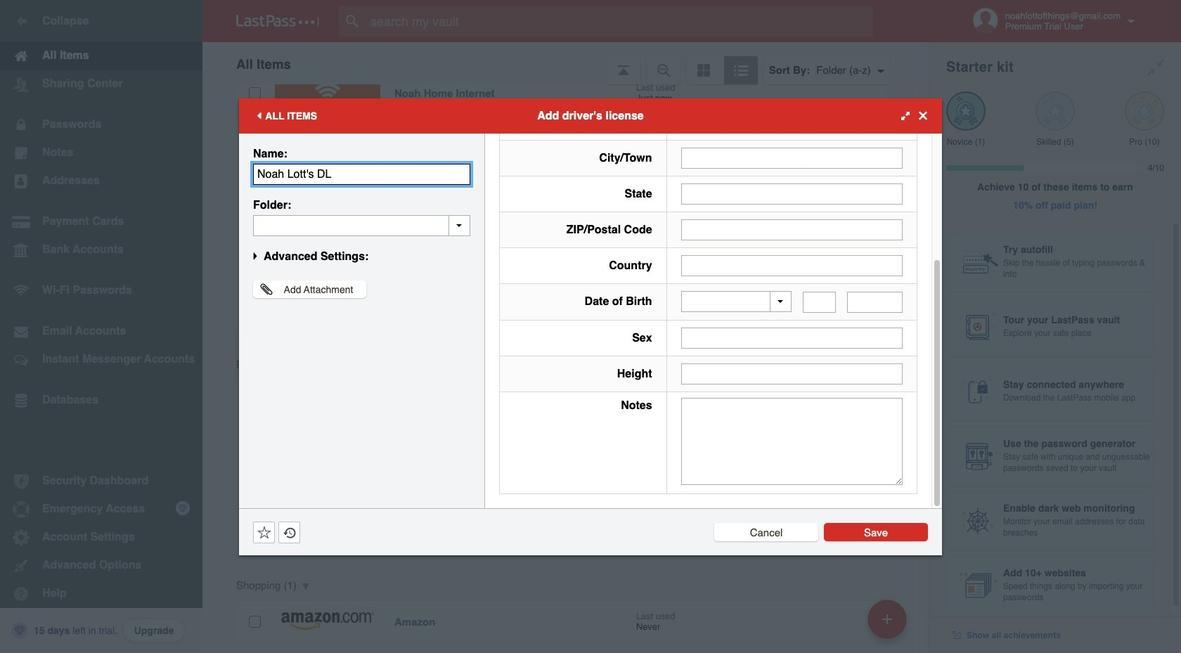 Task type: describe. For each thing, give the bounding box(es) containing it.
new item navigation
[[863, 596, 916, 654]]

Search search field
[[339, 6, 901, 37]]



Task type: locate. For each thing, give the bounding box(es) containing it.
None text field
[[681, 328, 903, 349]]

lastpass image
[[236, 15, 319, 27]]

main navigation navigation
[[0, 0, 203, 654]]

search my vault text field
[[339, 6, 901, 37]]

new item image
[[883, 615, 893, 624]]

None text field
[[681, 148, 903, 169], [253, 164, 471, 185], [681, 184, 903, 205], [253, 215, 471, 236], [681, 220, 903, 241], [681, 255, 903, 276], [804, 292, 837, 313], [848, 292, 903, 313], [681, 363, 903, 384], [681, 398, 903, 485], [681, 148, 903, 169], [253, 164, 471, 185], [681, 184, 903, 205], [253, 215, 471, 236], [681, 220, 903, 241], [681, 255, 903, 276], [804, 292, 837, 313], [848, 292, 903, 313], [681, 363, 903, 384], [681, 398, 903, 485]]

vault options navigation
[[203, 42, 930, 84]]

dialog
[[239, 0, 943, 555]]



Task type: vqa. For each thing, say whether or not it's contained in the screenshot.
search my vault text box
yes



